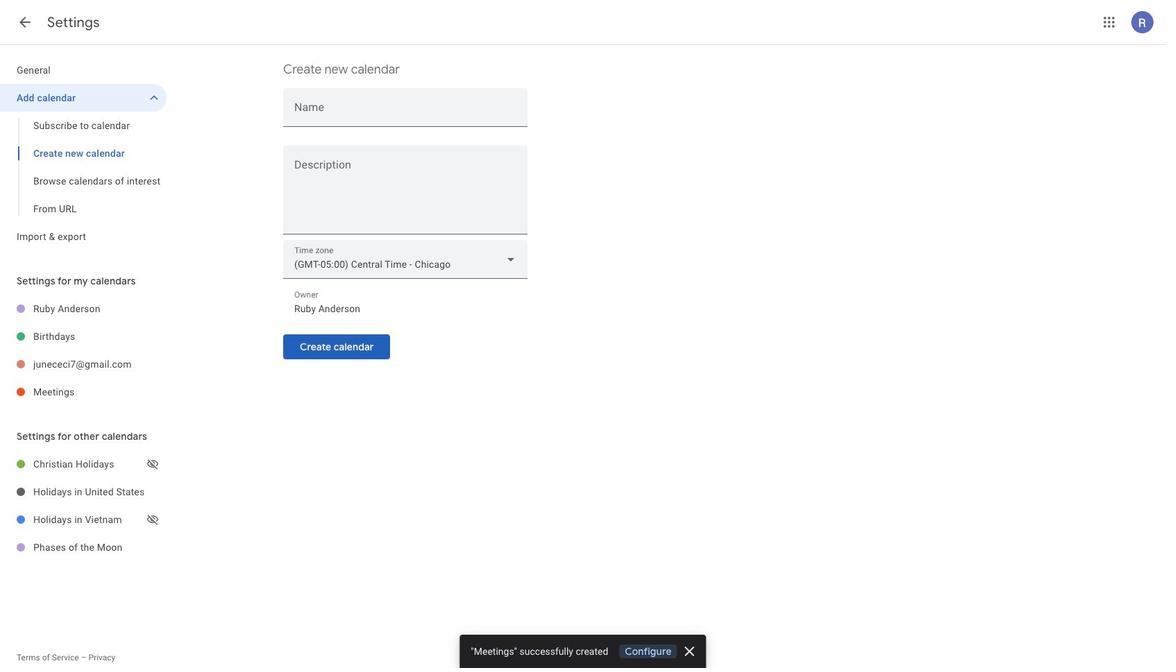 Task type: locate. For each thing, give the bounding box(es) containing it.
None text field
[[295, 103, 517, 122], [283, 162, 528, 229], [295, 103, 517, 122], [283, 162, 528, 229]]

group
[[0, 112, 167, 223]]

0 vertical spatial tree
[[0, 56, 167, 251]]

2 vertical spatial tree
[[0, 451, 167, 562]]

tree
[[0, 56, 167, 251], [0, 295, 167, 406], [0, 451, 167, 562]]

ruby anderson tree item
[[0, 295, 167, 323]]

holidays in united states tree item
[[0, 479, 167, 506]]

1 vertical spatial tree
[[0, 295, 167, 406]]

holidays in vietnam tree item
[[0, 506, 167, 534]]

None field
[[283, 240, 528, 279]]

christian holidays tree item
[[0, 451, 167, 479]]

heading
[[47, 14, 100, 31]]

None text field
[[295, 299, 517, 319]]



Task type: describe. For each thing, give the bounding box(es) containing it.
go back image
[[17, 14, 33, 31]]

1 tree from the top
[[0, 56, 167, 251]]

phases of the moon tree item
[[0, 534, 167, 562]]

meetings tree item
[[0, 379, 167, 406]]

2 tree from the top
[[0, 295, 167, 406]]

3 tree from the top
[[0, 451, 167, 562]]

add calendar tree item
[[0, 84, 167, 112]]

birthdays tree item
[[0, 323, 167, 351]]

junececi7@gmail.com tree item
[[0, 351, 167, 379]]



Task type: vqa. For each thing, say whether or not it's contained in the screenshot.
the top for
no



